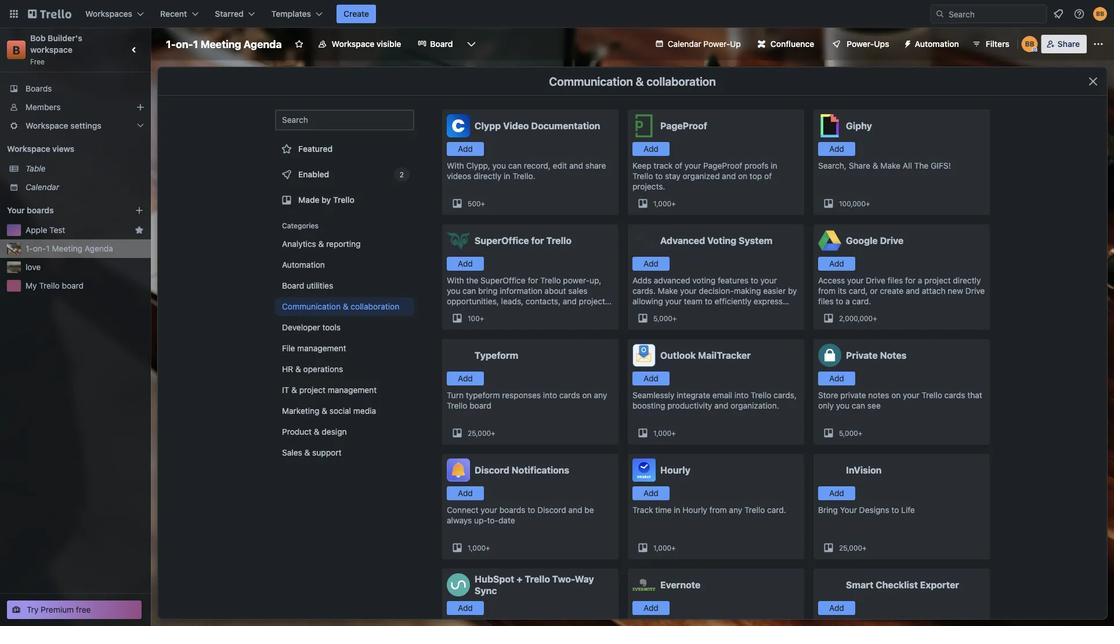 Task type: vqa. For each thing, say whether or not it's contained in the screenshot.
leftmost Power-
yes



Task type: describe. For each thing, give the bounding box(es) containing it.
1 vertical spatial management
[[328, 386, 377, 395]]

add for clypp video documentation
[[458, 144, 473, 154]]

notifications
[[512, 465, 569, 476]]

add button for discord notifications
[[447, 487, 484, 501]]

1,000 for outlook mailtracker
[[653, 429, 671, 438]]

+ for outlook mailtracker
[[671, 429, 676, 438]]

1 vertical spatial collaboration
[[351, 302, 399, 312]]

1 horizontal spatial your
[[840, 506, 857, 515]]

0 vertical spatial boards
[[27, 206, 54, 215]]

add button for hubspot + trello two-way sync
[[447, 602, 484, 616]]

trello inside the "keep track of your pageproof proofs in trello to stay organized and on top of projects."
[[633, 171, 653, 181]]

your up the easier
[[761, 276, 777, 286]]

it
[[282, 386, 289, 395]]

0 vertical spatial a
[[918, 276, 922, 286]]

+ for pageproof
[[671, 200, 676, 208]]

try
[[27, 606, 39, 615]]

pageproof inside the "keep track of your pageproof proofs in trello to stay organized and on top of projects."
[[703, 161, 742, 171]]

starred
[[215, 9, 244, 19]]

ups
[[874, 39, 889, 49]]

clypp
[[475, 120, 501, 131]]

record,
[[524, 161, 551, 171]]

workspace for workspace settings
[[26, 121, 68, 131]]

premium
[[41, 606, 74, 615]]

to down the decision-
[[705, 297, 712, 306]]

easier
[[763, 286, 786, 296]]

1 vertical spatial any
[[729, 506, 742, 515]]

to up making
[[751, 276, 758, 286]]

clypp video documentation
[[475, 120, 600, 131]]

can inside store private notes on your trello cards that only you can see
[[852, 401, 865, 411]]

1 vertical spatial of
[[764, 171, 772, 181]]

express
[[754, 297, 783, 306]]

0 vertical spatial superoffice
[[475, 235, 529, 246]]

making
[[734, 286, 761, 296]]

0 notifications image
[[1052, 7, 1066, 21]]

my trello board link
[[26, 280, 144, 292]]

its
[[838, 286, 847, 296]]

design
[[322, 427, 347, 437]]

add for smart checklist exporter
[[829, 604, 844, 613]]

sales
[[282, 448, 302, 458]]

that
[[968, 391, 982, 400]]

or
[[870, 286, 878, 296]]

1,000 for pageproof
[[653, 200, 671, 208]]

on- inside text box
[[176, 38, 193, 50]]

+ for discord notifications
[[486, 544, 490, 552]]

0 horizontal spatial communication & collaboration
[[282, 302, 399, 312]]

Search text field
[[275, 110, 414, 131]]

2 vertical spatial drive
[[966, 286, 985, 296]]

add for private notes
[[829, 374, 844, 384]]

25,000 + for invision
[[839, 544, 867, 552]]

add for google drive
[[829, 259, 844, 269]]

0 horizontal spatial automation
[[282, 260, 325, 270]]

add button for advanced voting system
[[633, 257, 670, 271]]

see
[[868, 401, 881, 411]]

your inside the "keep track of your pageproof proofs in trello to stay organized and on top of projects."
[[685, 161, 701, 171]]

board for board utilities
[[282, 281, 304, 291]]

search, share & make all the gifs!
[[818, 161, 951, 171]]

0 horizontal spatial discord
[[475, 465, 509, 476]]

0 horizontal spatial 1-on-1 meeting agenda
[[26, 244, 113, 254]]

add button for hourly
[[633, 487, 670, 501]]

members link
[[0, 98, 151, 117]]

0 vertical spatial board
[[62, 281, 84, 291]]

b
[[12, 43, 20, 57]]

1 vertical spatial on-
[[33, 244, 46, 254]]

+ for advanced voting system
[[672, 315, 677, 323]]

0 vertical spatial of
[[675, 161, 683, 171]]

1 vertical spatial files
[[818, 297, 834, 306]]

+ for typeform
[[491, 429, 495, 438]]

love
[[26, 263, 41, 272]]

featured link
[[275, 138, 414, 161]]

confluence
[[771, 39, 814, 49]]

google
[[846, 235, 878, 246]]

views
[[52, 144, 74, 154]]

table
[[26, 164, 46, 174]]

projects
[[579, 297, 609, 306]]

hr & operations
[[282, 365, 343, 374]]

filters button
[[968, 35, 1013, 53]]

for inside with the superoffice for trello power-up, you can bring information about sales opportunities, leads, contacts, and projects to your cards.
[[528, 276, 538, 286]]

confluence button
[[751, 35, 821, 53]]

customize views image
[[466, 38, 477, 50]]

0 horizontal spatial card.
[[767, 506, 786, 515]]

bring your designs to life
[[818, 506, 915, 515]]

5,000 + for advanced voting system
[[653, 315, 677, 323]]

cards inside store private notes on your trello cards that only you can see
[[945, 391, 965, 400]]

0 vertical spatial collaboration
[[647, 74, 716, 88]]

& for it & project management 'link'
[[291, 386, 297, 395]]

two-
[[552, 574, 575, 585]]

developer tools link
[[275, 319, 414, 337]]

trello inside hubspot + trello two-way sync
[[525, 574, 550, 585]]

by inside adds advanced voting features to your cards. make your decision-making easier by allowing your team to efficiently express their opinions!
[[788, 286, 797, 296]]

add button for invision
[[818, 487, 855, 501]]

giphy
[[846, 120, 872, 131]]

1 vertical spatial a
[[846, 297, 850, 306]]

25,000 for invision
[[839, 544, 862, 552]]

features
[[718, 276, 749, 286]]

notes
[[880, 350, 907, 361]]

allowing
[[633, 297, 663, 306]]

share
[[585, 161, 606, 171]]

attach
[[922, 286, 946, 296]]

& for the 'product & design' link
[[314, 427, 320, 437]]

information
[[500, 286, 542, 296]]

workspace navigation collapse icon image
[[127, 42, 143, 58]]

500
[[468, 200, 481, 208]]

turn
[[447, 391, 464, 400]]

project inside access your drive files for a project directly from its card, or create and attach new drive files to a card.
[[925, 276, 951, 286]]

0 vertical spatial hourly
[[660, 465, 691, 476]]

be
[[585, 506, 594, 515]]

trello inside store private notes on your trello cards that only you can see
[[922, 391, 942, 400]]

this member is an admin of this board. image
[[1032, 47, 1037, 52]]

gifs!
[[931, 161, 951, 171]]

bring
[[478, 286, 498, 296]]

on inside turn typeform responses into cards on any trello board
[[582, 391, 592, 400]]

add board image
[[135, 206, 144, 215]]

leads,
[[501, 297, 524, 306]]

to inside access your drive files for a project directly from its card, or create and attach new drive files to a card.
[[836, 297, 843, 306]]

1 power- from the left
[[704, 39, 730, 49]]

workspace for workspace views
[[7, 144, 50, 154]]

1,000 for discord notifications
[[468, 544, 486, 552]]

add button for smart checklist exporter
[[818, 602, 855, 616]]

designs
[[859, 506, 889, 515]]

keep
[[633, 161, 652, 171]]

life
[[901, 506, 915, 515]]

add button for superoffice for trello
[[447, 257, 484, 271]]

your inside access your drive files for a project directly from its card, or create and attach new drive files to a card.
[[847, 276, 864, 286]]

share button
[[1042, 35, 1087, 53]]

keep track of your pageproof proofs in trello to stay organized and on top of projects.
[[633, 161, 777, 192]]

advanced
[[654, 276, 690, 286]]

1,000 + for discord notifications
[[468, 544, 490, 552]]

0 vertical spatial management
[[297, 344, 346, 353]]

workspaces button
[[78, 5, 151, 23]]

switch to… image
[[8, 8, 20, 20]]

agenda inside 1-on-1 meeting agenda link
[[85, 244, 113, 254]]

marketing & social media
[[282, 407, 376, 416]]

responses
[[502, 391, 541, 400]]

operations
[[303, 365, 343, 374]]

advanced voting system
[[660, 235, 773, 246]]

add for hourly
[[644, 489, 659, 499]]

product
[[282, 427, 312, 437]]

voting
[[707, 235, 737, 246]]

their
[[633, 307, 650, 317]]

& for the 'communication & collaboration' link
[[343, 302, 349, 312]]

add for advanced voting system
[[644, 259, 659, 269]]

board link
[[410, 35, 460, 53]]

meeting inside text box
[[201, 38, 241, 50]]

you inside with the superoffice for trello power-up, you can bring information about sales opportunities, leads, contacts, and projects to your cards.
[[447, 286, 460, 296]]

share inside button
[[1058, 39, 1080, 49]]

1 horizontal spatial communication & collaboration
[[549, 74, 716, 88]]

1-on-1 meeting agenda inside text box
[[166, 38, 282, 50]]

cards. inside with the superoffice for trello power-up, you can bring information about sales opportunities, leads, contacts, and projects to your cards.
[[475, 307, 498, 317]]

0 vertical spatial drive
[[880, 235, 904, 246]]

with clypp, you can record, edit and share videos directly in trello.
[[447, 161, 606, 181]]

1 vertical spatial bob builder (bobbuilder40) image
[[1022, 36, 1038, 52]]

+ for hourly
[[671, 544, 676, 552]]

made
[[298, 195, 320, 205]]

private
[[841, 391, 866, 400]]

into for outlook mailtracker
[[735, 391, 749, 400]]

create
[[880, 286, 904, 296]]

+ for clypp video documentation
[[481, 200, 485, 208]]

0 vertical spatial bob builder (bobbuilder40) image
[[1093, 7, 1107, 21]]

private
[[846, 350, 878, 361]]

back to home image
[[28, 5, 71, 23]]

bob
[[30, 33, 46, 43]]

star or unstar board image
[[295, 39, 304, 49]]

add for superoffice for trello
[[458, 259, 473, 269]]

trello.
[[513, 171, 535, 181]]

for inside access your drive files for a project directly from its card, or create and attach new drive files to a card.
[[905, 276, 916, 286]]

communication & collaboration link
[[275, 298, 414, 316]]

advanced
[[660, 235, 705, 246]]

2,000,000 +
[[839, 315, 877, 323]]

settings
[[70, 121, 101, 131]]

visible
[[377, 39, 401, 49]]

add button for clypp video documentation
[[447, 142, 484, 156]]

agenda inside 1-on-1 meeting agenda text box
[[244, 38, 282, 50]]

+ for giphy
[[866, 200, 870, 208]]

25,000 for typeform
[[468, 429, 491, 438]]

& for sales & support link
[[304, 448, 310, 458]]

1,000 for hourly
[[653, 544, 671, 552]]

to left life
[[892, 506, 899, 515]]

5,000 for private notes
[[839, 429, 858, 438]]

0 horizontal spatial from
[[710, 506, 727, 515]]

and inside access your drive files for a project directly from its card, or create and attach new drive files to a card.
[[906, 286, 920, 296]]

new
[[948, 286, 963, 296]]

edit
[[553, 161, 567, 171]]

search image
[[936, 9, 945, 19]]

25,000 + for typeform
[[468, 429, 495, 438]]

in inside the "keep track of your pageproof proofs in trello to stay organized and on top of projects."
[[771, 161, 777, 171]]

cards inside turn typeform responses into cards on any trello board
[[559, 391, 580, 400]]

top
[[750, 171, 762, 181]]

workspace for workspace visible
[[332, 39, 375, 49]]

and inside seamlessly integrate email into trello cards, boosting productivity and organization.
[[714, 401, 728, 411]]

project inside 'link'
[[299, 386, 326, 395]]

add button for google drive
[[818, 257, 855, 271]]

made by trello
[[298, 195, 354, 205]]

directly inside access your drive files for a project directly from its card, or create and attach new drive files to a card.
[[953, 276, 981, 286]]

and inside connect your boards to discord and be always up-to-date
[[568, 506, 582, 515]]

into for typeform
[[543, 391, 557, 400]]

board inside turn typeform responses into cards on any trello board
[[470, 401, 491, 411]]

communication inside the 'communication & collaboration' link
[[282, 302, 341, 312]]

boards link
[[0, 80, 151, 98]]

team
[[684, 297, 703, 306]]

always
[[447, 516, 472, 526]]

Board name text field
[[160, 35, 288, 53]]

on inside store private notes on your trello cards that only you can see
[[892, 391, 901, 400]]

0 vertical spatial communication
[[549, 74, 633, 88]]

hubspot
[[475, 574, 514, 585]]

from inside access your drive files for a project directly from its card, or create and attach new drive files to a card.
[[818, 286, 836, 296]]

trello inside turn typeform responses into cards on any trello board
[[447, 401, 467, 411]]

your inside connect your boards to discord and be always up-to-date
[[481, 506, 497, 515]]

board for board
[[430, 39, 453, 49]]

boards
[[26, 84, 52, 93]]

+ inside hubspot + trello two-way sync
[[517, 574, 523, 585]]



Task type: locate. For each thing, give the bounding box(es) containing it.
1 horizontal spatial files
[[888, 276, 903, 286]]

can up trello.
[[508, 161, 522, 171]]

can inside with clypp, you can record, edit and share videos directly in trello.
[[508, 161, 522, 171]]

automation link
[[275, 256, 414, 275]]

analytics & reporting
[[282, 239, 361, 249]]

add for typeform
[[458, 374, 473, 384]]

1 vertical spatial can
[[463, 286, 476, 296]]

add button for pageproof
[[633, 142, 670, 156]]

& inside 'link'
[[291, 386, 297, 395]]

1,000 down time
[[653, 544, 671, 552]]

your inside with the superoffice for trello power-up, you can bring information about sales opportunities, leads, contacts, and projects to your cards.
[[457, 307, 473, 317]]

power- left confluence icon
[[704, 39, 730, 49]]

card.
[[852, 297, 871, 306], [767, 506, 786, 515]]

+ for invision
[[862, 544, 867, 552]]

into up organization.
[[735, 391, 749, 400]]

add button up clypp,
[[447, 142, 484, 156]]

1 vertical spatial card.
[[767, 506, 786, 515]]

can inside with the superoffice for trello power-up, you can bring information about sales opportunities, leads, contacts, and projects to your cards.
[[463, 286, 476, 296]]

you right clypp,
[[493, 161, 506, 171]]

show menu image
[[1093, 38, 1104, 50]]

1- down recent
[[166, 38, 176, 50]]

Search field
[[945, 5, 1046, 23]]

management up 'operations'
[[297, 344, 346, 353]]

1,000 + for pageproof
[[653, 200, 676, 208]]

+ up smart
[[862, 544, 867, 552]]

your up the to-
[[481, 506, 497, 515]]

discord inside connect your boards to discord and be always up-to-date
[[537, 506, 566, 515]]

0 vertical spatial in
[[771, 161, 777, 171]]

communication up documentation in the top of the page
[[549, 74, 633, 88]]

adds
[[633, 276, 652, 286]]

free
[[30, 57, 45, 66]]

primary element
[[0, 0, 1114, 28]]

with up videos
[[447, 161, 464, 171]]

workspace settings
[[26, 121, 101, 131]]

1,000 + down boosting
[[653, 429, 676, 438]]

can
[[508, 161, 522, 171], [463, 286, 476, 296], [852, 401, 865, 411]]

1 vertical spatial automation
[[282, 260, 325, 270]]

0 vertical spatial on-
[[176, 38, 193, 50]]

files up create at the top
[[888, 276, 903, 286]]

you inside with clypp, you can record, edit and share videos directly in trello.
[[493, 161, 506, 171]]

0 horizontal spatial on-
[[33, 244, 46, 254]]

+ down or
[[873, 315, 877, 323]]

power-
[[563, 276, 590, 286]]

2 vertical spatial in
[[674, 506, 681, 515]]

add for hubspot + trello two-way sync
[[458, 604, 473, 613]]

boards up apple
[[27, 206, 54, 215]]

sm image
[[899, 35, 915, 51]]

starred icon image
[[135, 226, 144, 235]]

free
[[76, 606, 91, 615]]

1 horizontal spatial make
[[881, 161, 901, 171]]

product & design
[[282, 427, 347, 437]]

add button down sync
[[447, 602, 484, 616]]

2,000,000
[[839, 315, 873, 323]]

25,000 up smart
[[839, 544, 862, 552]]

2 into from the left
[[735, 391, 749, 400]]

hourly up time
[[660, 465, 691, 476]]

card,
[[849, 286, 868, 296]]

typeform
[[475, 350, 518, 361]]

1,000 + for hourly
[[653, 544, 676, 552]]

0 vertical spatial project
[[925, 276, 951, 286]]

store private notes on your trello cards that only you can see
[[818, 391, 982, 411]]

0 vertical spatial make
[[881, 161, 901, 171]]

videos
[[447, 171, 471, 181]]

collaboration down board utilities link at the top left of page
[[351, 302, 399, 312]]

1 horizontal spatial discord
[[537, 506, 566, 515]]

add for evernote
[[644, 604, 659, 613]]

to down track
[[655, 171, 663, 181]]

0 horizontal spatial project
[[299, 386, 326, 395]]

in left trello.
[[504, 171, 510, 181]]

opportunities,
[[447, 297, 499, 306]]

1 vertical spatial meeting
[[52, 244, 82, 254]]

1 horizontal spatial any
[[729, 506, 742, 515]]

1,000 + down time
[[653, 544, 676, 552]]

2 cards from the left
[[945, 391, 965, 400]]

0 horizontal spatial your
[[7, 206, 25, 215]]

& for marketing & social media link
[[322, 407, 327, 416]]

2 horizontal spatial can
[[852, 401, 865, 411]]

2 vertical spatial can
[[852, 401, 865, 411]]

with for superoffice
[[447, 276, 464, 286]]

directly up new
[[953, 276, 981, 286]]

0 vertical spatial communication & collaboration
[[549, 74, 716, 88]]

calendar left up
[[668, 39, 701, 49]]

0 vertical spatial pageproof
[[660, 120, 707, 131]]

1 horizontal spatial share
[[1058, 39, 1080, 49]]

made by trello link
[[275, 189, 414, 212]]

add button up search,
[[818, 142, 855, 156]]

1 vertical spatial directly
[[953, 276, 981, 286]]

5,000 + for private notes
[[839, 429, 863, 438]]

add button for outlook mailtracker
[[633, 372, 670, 386]]

your up organized
[[685, 161, 701, 171]]

& for analytics & reporting link
[[318, 239, 324, 249]]

categories
[[282, 222, 319, 230]]

outlook
[[660, 350, 696, 361]]

recent button
[[153, 5, 206, 23]]

directly
[[474, 171, 502, 181], [953, 276, 981, 286]]

add button up seamlessly on the bottom of page
[[633, 372, 670, 386]]

your boards with 4 items element
[[7, 204, 117, 218]]

calendar power-up link
[[648, 35, 748, 53]]

workspace down members
[[26, 121, 68, 131]]

directly inside with clypp, you can record, edit and share videos directly in trello.
[[474, 171, 502, 181]]

power- inside 'button'
[[847, 39, 874, 49]]

+ down the to-
[[486, 544, 490, 552]]

1-on-1 meeting agenda down "starred"
[[166, 38, 282, 50]]

1 vertical spatial drive
[[866, 276, 886, 286]]

1 horizontal spatial you
[[493, 161, 506, 171]]

workspace inside button
[[332, 39, 375, 49]]

2
[[400, 171, 404, 179]]

your down the opportunities,
[[457, 307, 473, 317]]

way
[[575, 574, 594, 585]]

1 with from the top
[[447, 161, 464, 171]]

0 horizontal spatial 25,000 +
[[468, 429, 495, 438]]

1 vertical spatial cards.
[[475, 307, 498, 317]]

bob builder (bobbuilder40) image right the filters
[[1022, 36, 1038, 52]]

+ right hubspot
[[517, 574, 523, 585]]

1- inside 1-on-1 meeting agenda text box
[[166, 38, 176, 50]]

1 vertical spatial make
[[658, 286, 678, 296]]

calendar down table
[[26, 183, 59, 192]]

1 vertical spatial you
[[447, 286, 460, 296]]

add for outlook mailtracker
[[644, 374, 659, 384]]

from down access
[[818, 286, 836, 296]]

1 horizontal spatial a
[[918, 276, 922, 286]]

1 vertical spatial superoffice
[[481, 276, 526, 286]]

in right time
[[674, 506, 681, 515]]

your up card,
[[847, 276, 864, 286]]

1-on-1 meeting agenda down apple test link
[[26, 244, 113, 254]]

board down typeform
[[470, 401, 491, 411]]

you inside store private notes on your trello cards that only you can see
[[836, 401, 850, 411]]

1 vertical spatial hourly
[[683, 506, 707, 515]]

to left 100
[[447, 307, 454, 317]]

templates button
[[264, 5, 330, 23]]

a down the its
[[846, 297, 850, 306]]

add button up store
[[818, 372, 855, 386]]

communication up developer tools
[[282, 302, 341, 312]]

board inside board link
[[430, 39, 453, 49]]

with inside with clypp, you can record, edit and share videos directly in trello.
[[447, 161, 464, 171]]

+ down the opportunities,
[[480, 315, 484, 323]]

automation up board utilities on the left top
[[282, 260, 325, 270]]

add button up "track"
[[633, 487, 670, 501]]

2 vertical spatial workspace
[[7, 144, 50, 154]]

collaboration
[[647, 74, 716, 88], [351, 302, 399, 312]]

0 vertical spatial cards.
[[633, 286, 656, 296]]

power-ups button
[[824, 35, 896, 53]]

0 vertical spatial calendar
[[668, 39, 701, 49]]

1 vertical spatial share
[[849, 161, 871, 171]]

add button up adds
[[633, 257, 670, 271]]

date
[[498, 516, 515, 526]]

share right search,
[[849, 161, 871, 171]]

0 vertical spatial 25,000 +
[[468, 429, 495, 438]]

can down private
[[852, 401, 865, 411]]

projects.
[[633, 182, 665, 192]]

workspace up table
[[7, 144, 50, 154]]

workspace down create button
[[332, 39, 375, 49]]

discord left be
[[537, 506, 566, 515]]

into inside turn typeform responses into cards on any trello board
[[543, 391, 557, 400]]

with inside with the superoffice for trello power-up, you can bring information about sales opportunities, leads, contacts, and projects to your cards.
[[447, 276, 464, 286]]

1,000 + for outlook mailtracker
[[653, 429, 676, 438]]

5,000 for advanced voting system
[[653, 315, 672, 323]]

track time in hourly from any trello card.
[[633, 506, 786, 515]]

& for hr & operations link
[[295, 365, 301, 374]]

your up opinions!
[[665, 297, 682, 306]]

add button up access
[[818, 257, 855, 271]]

workspace
[[30, 45, 73, 55]]

add button for private notes
[[818, 372, 855, 386]]

seamlessly
[[633, 391, 675, 400]]

and down email
[[714, 401, 728, 411]]

in inside with clypp, you can record, edit and share videos directly in trello.
[[504, 171, 510, 181]]

workspace visible button
[[311, 35, 408, 53]]

+
[[481, 200, 485, 208], [671, 200, 676, 208], [866, 200, 870, 208], [480, 315, 484, 323], [672, 315, 677, 323], [873, 315, 877, 323], [491, 429, 495, 438], [671, 429, 676, 438], [858, 429, 863, 438], [486, 544, 490, 552], [671, 544, 676, 552], [862, 544, 867, 552], [517, 574, 523, 585]]

1 vertical spatial 1
[[46, 244, 50, 254]]

+ for google drive
[[873, 315, 877, 323]]

and inside with clypp, you can record, edit and share videos directly in trello.
[[569, 161, 583, 171]]

you up the opportunities,
[[447, 286, 460, 296]]

calendar for calendar
[[26, 183, 59, 192]]

add button up the
[[447, 257, 484, 271]]

cards. inside adds advanced voting features to your cards. make your decision-making easier by allowing your team to efficiently express their opinions!
[[633, 286, 656, 296]]

meeting down test
[[52, 244, 82, 254]]

hr & operations link
[[275, 360, 414, 379]]

+ down productivity
[[671, 429, 676, 438]]

1 horizontal spatial into
[[735, 391, 749, 400]]

in
[[771, 161, 777, 171], [504, 171, 510, 181], [674, 506, 681, 515]]

and right edit
[[569, 161, 583, 171]]

1 horizontal spatial 25,000 +
[[839, 544, 867, 552]]

1 inside text box
[[193, 38, 198, 50]]

add button for typeform
[[447, 372, 484, 386]]

+ up google
[[866, 200, 870, 208]]

to inside the "keep track of your pageproof proofs in trello to stay organized and on top of projects."
[[655, 171, 663, 181]]

add button for evernote
[[633, 602, 670, 616]]

make left all
[[881, 161, 901, 171]]

any
[[594, 391, 607, 400], [729, 506, 742, 515]]

and left top
[[722, 171, 736, 181]]

and inside with the superoffice for trello power-up, you can bring information about sales opportunities, leads, contacts, and projects to your cards.
[[563, 297, 577, 306]]

2 power- from the left
[[847, 39, 874, 49]]

0 horizontal spatial calendar
[[26, 183, 59, 192]]

organization.
[[731, 401, 779, 411]]

card. left bring
[[767, 506, 786, 515]]

up
[[730, 39, 741, 49]]

workspace settings button
[[0, 117, 151, 135]]

1,000 + down up-
[[468, 544, 490, 552]]

confluence icon image
[[758, 40, 766, 48]]

1 horizontal spatial from
[[818, 286, 836, 296]]

0 horizontal spatial share
[[849, 161, 871, 171]]

2 with from the top
[[447, 276, 464, 286]]

1 horizontal spatial collaboration
[[647, 74, 716, 88]]

1- inside 1-on-1 meeting agenda link
[[26, 244, 33, 254]]

add for discord notifications
[[458, 489, 473, 499]]

connect your boards to discord and be always up-to-date
[[447, 506, 594, 526]]

+ down stay
[[671, 200, 676, 208]]

1,000 + down "projects."
[[653, 200, 676, 208]]

into inside seamlessly integrate email into trello cards, boosting productivity and organization.
[[735, 391, 749, 400]]

0 horizontal spatial 5,000
[[653, 315, 672, 323]]

25,000 + up smart
[[839, 544, 867, 552]]

featured
[[298, 144, 333, 154]]

0 horizontal spatial into
[[543, 391, 557, 400]]

bob builder (bobbuilder40) image
[[1093, 7, 1107, 21], [1022, 36, 1038, 52]]

1 vertical spatial workspace
[[26, 121, 68, 131]]

to inside with the superoffice for trello power-up, you can bring information about sales opportunities, leads, contacts, and projects to your cards.
[[447, 307, 454, 317]]

workspace inside 'popup button'
[[26, 121, 68, 131]]

1 horizontal spatial 1
[[193, 38, 198, 50]]

1-on-1 meeting agenda link
[[26, 243, 144, 255]]

board utilities
[[282, 281, 333, 291]]

0 horizontal spatial directly
[[474, 171, 502, 181]]

trello inside seamlessly integrate email into trello cards, boosting productivity and organization.
[[751, 391, 771, 400]]

0 vertical spatial 1
[[193, 38, 198, 50]]

0 vertical spatial files
[[888, 276, 903, 286]]

on inside the "keep track of your pageproof proofs in trello to stay organized and on top of projects."
[[738, 171, 748, 181]]

1 horizontal spatial on-
[[176, 38, 193, 50]]

0 horizontal spatial board
[[282, 281, 304, 291]]

1 horizontal spatial meeting
[[201, 38, 241, 50]]

1 vertical spatial in
[[504, 171, 510, 181]]

by right made at the left
[[322, 195, 331, 205]]

recent
[[160, 9, 187, 19]]

reporting
[[326, 239, 361, 249]]

1 vertical spatial your
[[840, 506, 857, 515]]

1 horizontal spatial of
[[764, 171, 772, 181]]

add button
[[447, 142, 484, 156], [633, 142, 670, 156], [818, 142, 855, 156], [447, 257, 484, 271], [633, 257, 670, 271], [818, 257, 855, 271], [447, 372, 484, 386], [633, 372, 670, 386], [818, 372, 855, 386], [447, 487, 484, 501], [633, 487, 670, 501], [818, 487, 855, 501], [447, 602, 484, 616], [633, 602, 670, 616], [818, 602, 855, 616]]

hourly right time
[[683, 506, 707, 515]]

automation inside button
[[915, 39, 959, 49]]

proofs
[[745, 161, 769, 171]]

add for invision
[[829, 489, 844, 499]]

0 horizontal spatial in
[[504, 171, 510, 181]]

superoffice inside with the superoffice for trello power-up, you can bring information about sales opportunities, leads, contacts, and projects to your cards.
[[481, 276, 526, 286]]

tools
[[322, 323, 341, 333]]

calendar power-up
[[668, 39, 741, 49]]

discord left notifications
[[475, 465, 509, 476]]

100,000
[[839, 200, 866, 208]]

and left be
[[568, 506, 582, 515]]

0 vertical spatial 5,000 +
[[653, 315, 677, 323]]

1 horizontal spatial directly
[[953, 276, 981, 286]]

outlook mailtracker
[[660, 350, 751, 361]]

calendar link
[[26, 182, 144, 193]]

pageproof up track
[[660, 120, 707, 131]]

add button for giphy
[[818, 142, 855, 156]]

0 vertical spatial board
[[430, 39, 453, 49]]

to inside connect your boards to discord and be always up-to-date
[[528, 506, 535, 515]]

try premium free
[[27, 606, 91, 615]]

any inside turn typeform responses into cards on any trello board
[[594, 391, 607, 400]]

1 vertical spatial communication
[[282, 302, 341, 312]]

add for giphy
[[829, 144, 844, 154]]

project down hr & operations
[[299, 386, 326, 395]]

your up team
[[680, 286, 697, 296]]

1 horizontal spatial card.
[[852, 297, 871, 306]]

file management
[[282, 344, 346, 353]]

developer tools
[[282, 323, 341, 333]]

utilities
[[306, 281, 333, 291]]

+ for private notes
[[858, 429, 863, 438]]

board left utilities
[[282, 281, 304, 291]]

agenda left "star or unstar board" image
[[244, 38, 282, 50]]

0 vertical spatial discord
[[475, 465, 509, 476]]

access
[[818, 276, 845, 286]]

calendar for calendar power-up
[[668, 39, 701, 49]]

0 vertical spatial share
[[1058, 39, 1080, 49]]

boards up date
[[500, 506, 525, 515]]

1 vertical spatial 5,000 +
[[839, 429, 863, 438]]

1 horizontal spatial 5,000
[[839, 429, 858, 438]]

+ for superoffice for trello
[[480, 315, 484, 323]]

templates
[[271, 9, 311, 19]]

store
[[818, 391, 838, 400]]

management down hr & operations link
[[328, 386, 377, 395]]

my trello board
[[26, 281, 84, 291]]

1 vertical spatial board
[[470, 401, 491, 411]]

your right notes
[[903, 391, 920, 400]]

0 horizontal spatial cards
[[559, 391, 580, 400]]

1 cards from the left
[[559, 391, 580, 400]]

trello inside with the superoffice for trello power-up, you can bring information about sales opportunities, leads, contacts, and projects to your cards.
[[540, 276, 561, 286]]

1 vertical spatial from
[[710, 506, 727, 515]]

0 vertical spatial any
[[594, 391, 607, 400]]

with left the
[[447, 276, 464, 286]]

with for clypp
[[447, 161, 464, 171]]

1 horizontal spatial automation
[[915, 39, 959, 49]]

1 into from the left
[[543, 391, 557, 400]]

1 horizontal spatial 5,000 +
[[839, 429, 863, 438]]

5,000 down allowing
[[653, 315, 672, 323]]

2 horizontal spatial in
[[771, 161, 777, 171]]

0 vertical spatial by
[[322, 195, 331, 205]]

of up stay
[[675, 161, 683, 171]]

1 horizontal spatial in
[[674, 506, 681, 515]]

smart checklist exporter
[[846, 580, 959, 591]]

media
[[353, 407, 376, 416]]

add for pageproof
[[644, 144, 659, 154]]

to-
[[487, 516, 498, 526]]

your boards
[[7, 206, 54, 215]]

2 vertical spatial you
[[836, 401, 850, 411]]

+ up evernote
[[671, 544, 676, 552]]

of right top
[[764, 171, 772, 181]]

your inside store private notes on your trello cards that only you can see
[[903, 391, 920, 400]]

1,000 down boosting
[[653, 429, 671, 438]]

1 horizontal spatial cards.
[[633, 286, 656, 296]]

0 horizontal spatial make
[[658, 286, 678, 296]]

a up attach
[[918, 276, 922, 286]]

in right proofs at top
[[771, 161, 777, 171]]

2 horizontal spatial on
[[892, 391, 901, 400]]

bob builder's workspace free
[[30, 33, 84, 66]]

0 vertical spatial agenda
[[244, 38, 282, 50]]

and inside the "keep track of your pageproof proofs in trello to stay organized and on top of projects."
[[722, 171, 736, 181]]

1,000 down "projects."
[[653, 200, 671, 208]]

board inside board utilities link
[[282, 281, 304, 291]]

+ right their
[[672, 315, 677, 323]]

developer
[[282, 323, 320, 333]]

efficiently
[[715, 297, 752, 306]]

opinions!
[[652, 307, 686, 317]]

try premium free button
[[7, 601, 142, 620]]

25,000 down typeform
[[468, 429, 491, 438]]

cards right responses
[[559, 391, 580, 400]]

0 vertical spatial 5,000
[[653, 315, 672, 323]]

agenda up love link
[[85, 244, 113, 254]]

cards left that
[[945, 391, 965, 400]]

1 horizontal spatial board
[[470, 401, 491, 411]]

sales & support
[[282, 448, 342, 458]]

1 vertical spatial 25,000
[[839, 544, 862, 552]]

product & design link
[[275, 423, 414, 442]]

make inside adds advanced voting features to your cards. make your decision-making easier by allowing your team to efficiently express their opinions!
[[658, 286, 678, 296]]

0 vertical spatial 1-
[[166, 38, 176, 50]]

checklist
[[876, 580, 918, 591]]

0 vertical spatial you
[[493, 161, 506, 171]]

100,000 +
[[839, 200, 870, 208]]

5,000 down private
[[839, 429, 858, 438]]

pageproof up organized
[[703, 161, 742, 171]]

share
[[1058, 39, 1080, 49], [849, 161, 871, 171]]

0 horizontal spatial 1-
[[26, 244, 33, 254]]

meeting down "starred"
[[201, 38, 241, 50]]

1,000 down up-
[[468, 544, 486, 552]]

1 horizontal spatial 1-on-1 meeting agenda
[[166, 38, 282, 50]]

0 vertical spatial workspace
[[332, 39, 375, 49]]

card. inside access your drive files for a project directly from its card, or create and attach new drive files to a card.
[[852, 297, 871, 306]]

open information menu image
[[1074, 8, 1085, 20]]

boards inside connect your boards to discord and be always up-to-date
[[500, 506, 525, 515]]



